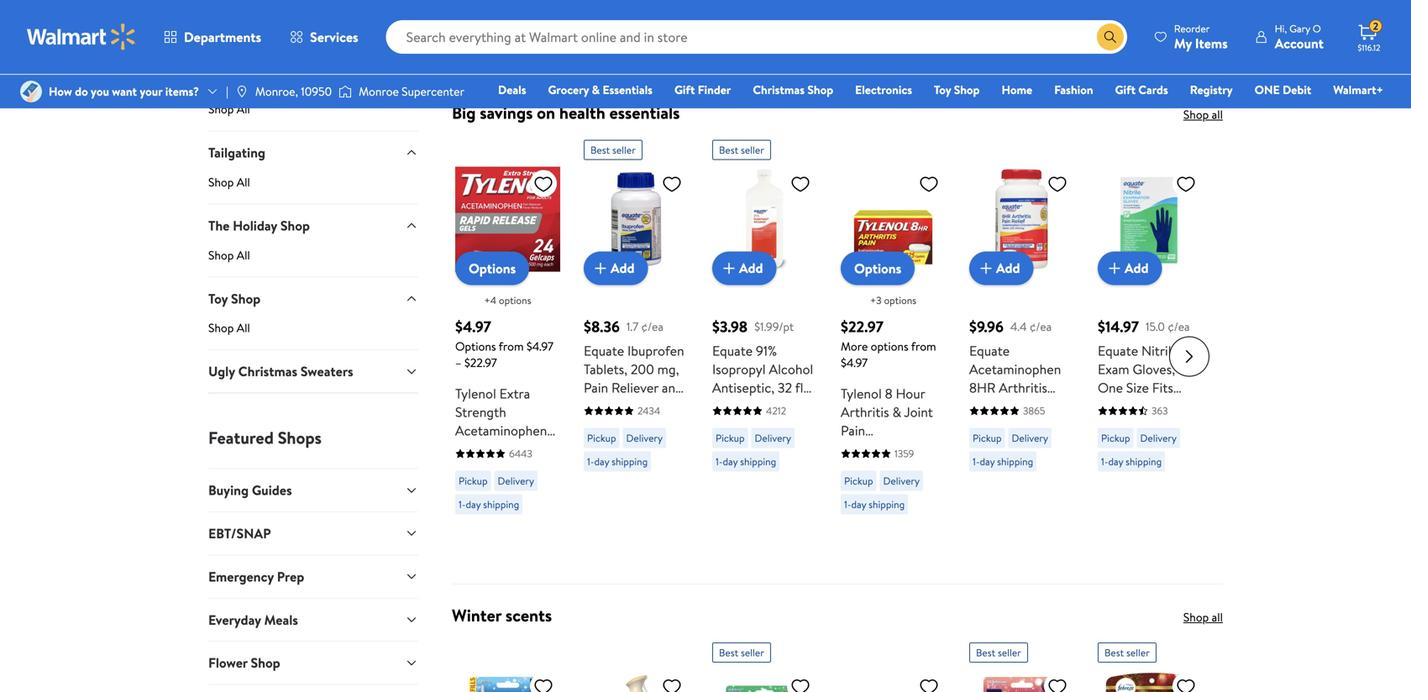 Task type: describe. For each thing, give the bounding box(es) containing it.
add to favorites list, equate ibuprofen tablets, 200 mg, pain reliever and fever reducer, 500 count image
[[662, 173, 682, 194]]

search icon image
[[1104, 30, 1117, 44]]

ugly christmas sweaters
[[208, 362, 353, 381]]

health
[[560, 101, 606, 124]]

the holiday shop button
[[208, 204, 418, 247]]

tylenol 8 hour arthritis & joint pain acetaminophen caplets, 225 count image
[[841, 167, 946, 272]]

1- down 500
[[587, 454, 594, 469]]

all for shop
[[237, 320, 250, 336]]

product group containing $3.98
[[713, 133, 818, 577]]

product group containing $14.97
[[1098, 133, 1203, 577]]

tylenol 8 hour arthritis & joint pain acetaminophen caplets, 225 count
[[841, 384, 933, 495]]

1- up electronics link
[[844, 50, 852, 65]]

$4.97 inside $22.97 more options from $4.97
[[841, 354, 868, 371]]

on
[[537, 101, 555, 124]]

1- down most,
[[1102, 454, 1109, 469]]

0 vertical spatial &
[[592, 82, 600, 98]]

nitrile
[[1142, 341, 1179, 360]]

your
[[140, 83, 162, 100]]

3865
[[1023, 404, 1046, 418]]

o
[[1313, 21, 1321, 36]]

sweaters
[[301, 362, 353, 381]]

reorder my items
[[1174, 21, 1228, 53]]

+4 options
[[484, 293, 531, 307]]

big savings on health essentials
[[452, 101, 680, 124]]

1- down gels,
[[459, 497, 466, 512]]

size
[[1127, 378, 1149, 397]]

tylenol extra strength acetaminophen rapid release gels, 24 ct
[[455, 384, 547, 477]]

1 horizontal spatial $4.97
[[527, 338, 554, 354]]

winter scents
[[452, 604, 552, 627]]

everyday
[[208, 611, 261, 629]]

glade plugins scented oil, air freshener, 1 warmer   2 refills, starlight & snowflakes, 0.67 oz each, 1.34 oz total image
[[455, 670, 560, 692]]

acetaminophen inside tylenol 8 hour arthritis & joint pain acetaminophen caplets, 225 count
[[841, 440, 933, 458]]

24
[[487, 458, 503, 477]]

pain inside $8.36 1.7 ¢/ea equate ibuprofen tablets, 200 mg, pain reliever and fever reducer, 500 count
[[584, 378, 608, 397]]

alcohol
[[769, 360, 814, 378]]

363
[[1152, 404, 1168, 418]]

arthritis inside tylenol 8 hour arthritis & joint pain acetaminophen caplets, 225 count
[[841, 403, 889, 421]]

day down most,
[[1109, 454, 1124, 469]]

toy shop link
[[927, 81, 988, 99]]

debit
[[1283, 82, 1312, 98]]

cards
[[1139, 82, 1169, 98]]

everyday meals
[[208, 611, 298, 629]]

1-day shipping down 1359
[[844, 497, 905, 512]]

meals for everyday meals
[[264, 611, 298, 629]]

toy shop button
[[208, 277, 418, 320]]

product group containing $4.97
[[455, 133, 560, 577]]

1-day shipping down "100"
[[1102, 454, 1162, 469]]

all for holiday
[[237, 247, 250, 263]]

options for $22.97
[[855, 259, 902, 278]]

add for add "button" related to equate nitrile exam gloves, one size fits most, 100 count image
[[1125, 259, 1149, 277]]

how
[[49, 83, 72, 100]]

the
[[208, 216, 230, 235]]

1- down extended-
[[973, 454, 980, 469]]

holiday for holiday meals
[[208, 70, 253, 89]]

options inside $22.97 more options from $4.97
[[871, 338, 909, 354]]

guides
[[252, 481, 292, 500]]

count inside $8.36 1.7 ¢/ea equate ibuprofen tablets, 200 mg, pain reliever and fever reducer, 500 count
[[611, 415, 647, 434]]

savings
[[480, 101, 533, 124]]

shop up ugly
[[208, 320, 234, 336]]

shop left electronics
[[808, 82, 834, 98]]

add to favorites list, tylenol 8 hour arthritis & joint pain acetaminophen caplets, 225 count image
[[919, 173, 939, 194]]

scents
[[506, 604, 552, 627]]

gift finder link
[[667, 81, 739, 99]]

91%
[[756, 341, 777, 360]]

delivery down the 2434
[[626, 431, 663, 445]]

add to favorites list, glade 1 wick scented candle, autumn spiced apple, fragrance infused with essential oils, 3.4 oz image
[[919, 676, 939, 692]]

hi,
[[1275, 21, 1287, 36]]

all for winter scents
[[1212, 609, 1223, 625]]

add to favorites list, equate acetaminophen 8hr arthritis pain relief extended-release caplets, 650 mg, 225 count image
[[1048, 173, 1068, 194]]

best seller for the glade plugins scented oil, air freshener, 5 refills, twinkling pine & cedar, 0.67 oz each, 3.35 oz total image
[[719, 646, 764, 660]]

$9.96 4.4 ¢/ea equate acetaminophen 8hr arthritis pain relief extended- release caplets, 650 mg, 225 count
[[970, 316, 1065, 489]]

delivery down 4212
[[755, 431, 791, 445]]

0 horizontal spatial $4.97
[[455, 316, 491, 337]]

hi, gary o account
[[1275, 21, 1324, 53]]

product group containing $22.97
[[841, 133, 946, 577]]

winter
[[452, 604, 502, 627]]

gift for gift cards
[[1115, 82, 1136, 98]]

shop all for holiday
[[208, 101, 250, 117]]

day down extended-
[[980, 454, 995, 469]]

4212
[[766, 404, 787, 418]]

2 shop all from the top
[[208, 174, 250, 190]]

$14.97
[[1098, 316, 1139, 337]]

0 vertical spatial and
[[287, 28, 306, 44]]

deals
[[498, 82, 526, 98]]

shops
[[278, 426, 322, 450]]

equate ibuprofen tablets, 200 mg, pain reliever and fever reducer, 500 count image
[[584, 167, 689, 272]]

all for meals
[[237, 101, 250, 117]]

add to cart image for equate nitrile exam gloves, one size fits most, 100 count image
[[1105, 258, 1125, 278]]

toy shop inside dropdown button
[[208, 289, 261, 308]]

tylenol for $22.97
[[841, 384, 882, 403]]

count inside tylenol 8 hour arthritis & joint pain acetaminophen caplets, 225 count
[[841, 477, 877, 495]]

equate 91% isopropyl alcohol antiseptic, 32 fl oz image
[[713, 167, 818, 272]]

|
[[226, 83, 228, 100]]

1- down oz
[[716, 454, 723, 469]]

shop left home link
[[954, 82, 980, 98]]

1-day shipping up electronics link
[[844, 50, 905, 65]]

day right 3+
[[473, 27, 488, 41]]

options for $4.97
[[499, 293, 531, 307]]

+3
[[870, 293, 882, 307]]

2 shop all link from the top
[[208, 174, 418, 204]]

febreze small spaces holiday air freshener apple cider scent, .25 fl oz each, pack of 2 image
[[1098, 670, 1203, 692]]

holiday beauty and grooming gifts link
[[208, 28, 418, 58]]

product group containing $8.36
[[584, 133, 689, 577]]

15.0
[[1146, 319, 1165, 335]]

gift cards link
[[1108, 81, 1176, 99]]

seller for the glade plugins scented oil, air freshener, 5 refills, twinkling pine & cedar, 0.67 oz each, 3.35 oz total image
[[741, 646, 764, 660]]

services
[[310, 28, 358, 46]]

ugly
[[208, 362, 235, 381]]

1- down tylenol 8 hour arthritis & joint pain acetaminophen caplets, 225 count
[[844, 497, 852, 512]]

my
[[1174, 34, 1192, 53]]

antiseptic,
[[713, 378, 775, 397]]

one
[[1098, 378, 1123, 397]]

flower
[[208, 654, 248, 672]]

gift for gift finder
[[675, 82, 695, 98]]

arthritis inside $9.96 4.4 ¢/ea equate acetaminophen 8hr arthritis pain relief extended- release caplets, 650 mg, 225 count
[[999, 378, 1048, 397]]

exam
[[1098, 360, 1130, 378]]

shop all link for big savings on health essentials
[[1184, 106, 1223, 123]]

holiday beauty and grooming gifts
[[208, 28, 388, 44]]

shop all for the
[[208, 247, 250, 263]]

+4
[[484, 293, 497, 307]]

2434
[[638, 404, 661, 418]]

225 inside $9.96 4.4 ¢/ea equate acetaminophen 8hr arthritis pain relief extended- release caplets, 650 mg, 225 count
[[1021, 452, 1043, 471]]

8hr
[[970, 378, 996, 397]]

delivery down 1359
[[884, 474, 920, 488]]

shop down tailgating
[[208, 174, 234, 190]]

buying guides button
[[208, 468, 418, 512]]

reducer,
[[620, 397, 671, 415]]

2 vertical spatial holiday
[[233, 216, 277, 235]]

add to favorites list, equate 91% isopropyl alcohol antiseptic, 32 fl oz image
[[791, 173, 811, 194]]

equate acetaminophen 8hr arthritis pain relief extended-release caplets, 650 mg, 225 count image
[[970, 167, 1075, 272]]

shop right flower on the left
[[251, 654, 280, 672]]

day down gels,
[[466, 497, 481, 512]]

isopropyl
[[713, 360, 766, 378]]

seller up equate 91% isopropyl alcohol antiseptic, 32 fl oz image
[[741, 143, 764, 157]]

add to cart image for equate ibuprofen tablets, 200 mg, pain reliever and fever reducer, 500 count image in the top of the page
[[591, 258, 611, 278]]

the holiday shop
[[208, 216, 310, 235]]

next slide for product carousel list image
[[1170, 337, 1210, 377]]

everyday meals button
[[208, 598, 418, 641]]

delivery down '6443'
[[498, 474, 534, 488]]

want
[[112, 83, 137, 100]]

from inside $4.97 options from $4.97 – $22.97
[[499, 338, 524, 354]]

extra
[[500, 384, 530, 403]]

add for add "button" corresponding to equate 91% isopropyl alcohol antiseptic, 32 fl oz image
[[739, 259, 763, 277]]

day down oz
[[723, 454, 738, 469]]

add to favorites list, febreze small spaces holiday air freshener apple cider scent, .25 fl oz each, pack of 2 image
[[1176, 676, 1196, 692]]

pain inside $9.96 4.4 ¢/ea equate acetaminophen 8hr arthritis pain relief extended- release caplets, 650 mg, 225 count
[[970, 397, 994, 415]]

buying
[[208, 481, 249, 500]]

add to favorites list, glade plugins scented oil, 2 refills, crisp cranberry champagne, 0.67oz each, 1.34 oz total image
[[1048, 676, 1068, 692]]

featured shops
[[208, 426, 322, 450]]

day up electronics link
[[852, 50, 867, 65]]

how do you want your items?
[[49, 83, 199, 100]]

all for big savings on health essentials
[[1212, 106, 1223, 123]]

grocery & essentials link
[[541, 81, 660, 99]]

1-day shipping down 4212
[[716, 454, 777, 469]]

¢/ea for $14.97
[[1168, 319, 1190, 335]]

shipping down 1359
[[869, 497, 905, 512]]

& inside tylenol 8 hour arthritis & joint pain acetaminophen caplets, 225 count
[[893, 403, 902, 421]]

gary
[[1290, 21, 1311, 36]]

equate for $8.36
[[584, 341, 624, 360]]

$4.97 options from $4.97 – $22.97
[[455, 316, 554, 371]]

emergency
[[208, 567, 274, 586]]

release inside $9.96 4.4 ¢/ea equate acetaminophen 8hr arthritis pain relief extended- release caplets, 650 mg, 225 count
[[970, 434, 1014, 452]]

holiday meals
[[208, 70, 290, 89]]

add to favorites list, equate nitrile exam gloves, one size fits most, 100 count image
[[1176, 173, 1196, 194]]

seller for glade plugins scented oil, 2 refills, crisp cranberry champagne, 0.67oz each, 1.34 oz total image
[[998, 646, 1022, 660]]

equate for $14.97
[[1098, 341, 1139, 360]]

beauty
[[249, 28, 285, 44]]

electronics
[[855, 82, 913, 98]]

2
[[1374, 19, 1379, 33]]

glade plugins scented oil, 2 refills, crisp cranberry champagne, 0.67oz each, 1.34 oz total image
[[970, 670, 1075, 692]]

1-day shipping down extended-
[[973, 454, 1034, 469]]

add to favorites list, tylenol extra strength acetaminophen rapid release gels, 24 ct image
[[534, 173, 554, 194]]

gels,
[[455, 458, 484, 477]]

$8.36 1.7 ¢/ea equate ibuprofen tablets, 200 mg, pain reliever and fever reducer, 500 count
[[584, 316, 684, 434]]

add button for equate ibuprofen tablets, 200 mg, pain reliever and fever reducer, 500 count image in the top of the page
[[584, 252, 648, 285]]



Task type: locate. For each thing, give the bounding box(es) containing it.
1 horizontal spatial release
[[970, 434, 1014, 452]]

options for $22.97
[[884, 293, 917, 307]]

product group containing 1-day shipping
[[841, 0, 946, 74]]

caplets,
[[1017, 434, 1065, 452], [841, 458, 888, 477]]

1 horizontal spatial ¢/ea
[[1030, 319, 1052, 335]]

flower shop
[[208, 654, 280, 672]]

$4.97
[[455, 316, 491, 337], [527, 338, 554, 354], [841, 354, 868, 371]]

0 vertical spatial caplets,
[[1017, 434, 1065, 452]]

1 vertical spatial and
[[662, 378, 683, 397]]

1 shop all from the top
[[1184, 106, 1223, 123]]

items
[[1196, 34, 1228, 53]]

tylenol extra strength acetaminophen rapid release gels, 24 ct image
[[455, 167, 560, 272]]

best seller for febreze small spaces holiday air freshener apple cider scent, .25 fl oz each, pack of 2 image
[[1105, 646, 1150, 660]]

 image
[[339, 83, 352, 100]]

add to cart image up $9.96 at right
[[976, 258, 996, 278]]

relief
[[997, 397, 1031, 415]]

2 horizontal spatial ¢/ea
[[1168, 319, 1190, 335]]

add button up $3.98
[[713, 252, 777, 285]]

shop all down registry
[[1184, 106, 1223, 123]]

buying guides
[[208, 481, 292, 500]]

add
[[611, 259, 635, 277], [739, 259, 763, 277], [996, 259, 1021, 277], [1125, 259, 1149, 277]]

add to favorites list, glade plugins scented oil, air freshener, 5 refills, twinkling pine & cedar, 0.67 oz each, 3.35 oz total image
[[791, 676, 811, 692]]

$22.97 inside $22.97 more options from $4.97
[[841, 316, 884, 337]]

options for $4.97
[[469, 259, 516, 278]]

¢/ea inside $8.36 1.7 ¢/ea equate ibuprofen tablets, 200 mg, pain reliever and fever reducer, 500 count
[[642, 319, 664, 335]]

options link up +4
[[455, 252, 529, 285]]

holiday down departments
[[208, 70, 253, 89]]

caplets, down 3865 on the bottom right of page
[[1017, 434, 1065, 452]]

ct
[[506, 458, 520, 477]]

ebt/snap button
[[208, 512, 418, 555]]

acetaminophen down the 'joint'
[[841, 440, 933, 458]]

add to favorites list, febreze air effects odor-fighting air freshener fresh baked vanilla, 8.8 oz. aerosol can image
[[662, 676, 682, 692]]

delivery
[[626, 431, 663, 445], [755, 431, 791, 445], [1012, 431, 1049, 445], [1141, 431, 1177, 445], [498, 474, 534, 488], [884, 474, 920, 488]]

shop all link down the holiday shop
[[208, 247, 418, 277]]

¢/ea inside "$14.97 15.0 ¢/ea equate nitrile exam gloves, one size fits most, 100 count"
[[1168, 319, 1190, 335]]

shipping right 650 on the right of page
[[997, 454, 1034, 469]]

add to cart image up $3.98
[[719, 258, 739, 278]]

christmas down walmart site-wide "search field"
[[753, 82, 805, 98]]

2 from from the left
[[911, 338, 937, 354]]

all up ugly christmas sweaters
[[237, 320, 250, 336]]

2 equate from the left
[[713, 341, 753, 360]]

shop all link up the holiday shop
[[208, 174, 418, 204]]

1 vertical spatial $22.97
[[465, 354, 497, 371]]

0 vertical spatial shop all link
[[1184, 106, 1223, 123]]

big
[[452, 101, 476, 124]]

christmas shop link
[[746, 81, 841, 99]]

release down relief
[[970, 434, 1014, 452]]

release inside tylenol extra strength acetaminophen rapid release gels, 24 ct
[[491, 440, 536, 458]]

2 all from the top
[[1212, 609, 1223, 625]]

add to favorites list, glade plugins scented oil, air freshener, 1 warmer   2 refills, starlight & snowflakes, 0.67 oz each, 1.34 oz total image
[[534, 676, 554, 692]]

arthritis left hour
[[841, 403, 889, 421]]

0 vertical spatial meals
[[256, 70, 290, 89]]

0 horizontal spatial options link
[[455, 252, 529, 285]]

shop up toy shop dropdown button
[[280, 216, 310, 235]]

mg, right 650 on the right of page
[[996, 452, 1018, 471]]

1 options link from the left
[[455, 252, 529, 285]]

meals down prep on the bottom of page
[[264, 611, 298, 629]]

pain left relief
[[970, 397, 994, 415]]

best for glade plugins scented oil, 2 refills, crisp cranberry champagne, 0.67oz each, 1.34 oz total image
[[976, 646, 996, 660]]

0 horizontal spatial 225
[[892, 458, 913, 477]]

all down tailgating
[[237, 174, 250, 190]]

options down +4
[[455, 338, 496, 354]]

shop all for winter scents
[[1184, 609, 1223, 625]]

count inside "$14.97 15.0 ¢/ea equate nitrile exam gloves, one size fits most, 100 count"
[[1158, 397, 1194, 415]]

0 horizontal spatial tylenol
[[455, 384, 496, 403]]

1 horizontal spatial toy shop
[[934, 82, 980, 98]]

0 horizontal spatial and
[[287, 28, 306, 44]]

$22.97 inside $4.97 options from $4.97 – $22.97
[[465, 354, 497, 371]]

1 horizontal spatial toy
[[934, 82, 951, 98]]

fl
[[795, 378, 804, 397]]

pain up 500
[[584, 378, 608, 397]]

 image for how do you want your items?
[[20, 81, 42, 103]]

1 horizontal spatial pain
[[841, 421, 866, 440]]

ibuprofen
[[628, 341, 684, 360]]

equate inside $8.36 1.7 ¢/ea equate ibuprofen tablets, 200 mg, pain reliever and fever reducer, 500 count
[[584, 341, 624, 360]]

3 add button from the left
[[970, 252, 1034, 285]]

1.7
[[627, 319, 639, 335]]

home
[[1002, 82, 1033, 98]]

best seller down health
[[591, 143, 636, 157]]

shop inside dropdown button
[[231, 289, 261, 308]]

2 shop all link from the top
[[1184, 609, 1223, 625]]

 image right |
[[235, 85, 249, 98]]

2 all from the top
[[237, 174, 250, 190]]

1 horizontal spatial acetaminophen
[[841, 440, 933, 458]]

0 horizontal spatial $22.97
[[465, 354, 497, 371]]

shop all link for meals
[[208, 101, 418, 131]]

1 from from the left
[[499, 338, 524, 354]]

2 shop all from the top
[[1184, 609, 1223, 625]]

options link for $22.97
[[841, 252, 915, 285]]

 image for monroe, 10950
[[235, 85, 249, 98]]

glade 1 wick scented candle, autumn spiced apple, fragrance infused with essential oils, 3.4 oz image
[[841, 670, 946, 692]]

best down health
[[591, 143, 610, 157]]

2 tylenol from the left
[[841, 384, 882, 403]]

shop all link for shop
[[208, 320, 418, 350]]

christmas shop
[[753, 82, 834, 98]]

equate inside $9.96 4.4 ¢/ea equate acetaminophen 8hr arthritis pain relief extended- release caplets, 650 mg, 225 count
[[970, 341, 1010, 360]]

tylenol inside tylenol extra strength acetaminophen rapid release gels, 24 ct
[[455, 384, 496, 403]]

0 vertical spatial toy shop
[[934, 82, 980, 98]]

Walmart Site-Wide search field
[[386, 20, 1127, 54]]

500
[[584, 415, 608, 434]]

0 horizontal spatial arthritis
[[841, 403, 889, 421]]

shipping down the "24"
[[483, 497, 519, 512]]

tylenol for $4.97
[[455, 384, 496, 403]]

gifts
[[363, 28, 388, 44]]

32
[[778, 378, 792, 397]]

3 ¢/ea from the left
[[1168, 319, 1190, 335]]

1 shop all from the top
[[208, 101, 250, 117]]

1 vertical spatial mg,
[[996, 452, 1018, 471]]

shop all up ugly
[[208, 320, 250, 336]]

day down tylenol 8 hour arthritis & joint pain acetaminophen caplets, 225 count
[[852, 497, 867, 512]]

registry
[[1190, 82, 1233, 98]]

1 horizontal spatial 225
[[1021, 452, 1043, 471]]

0 vertical spatial christmas
[[753, 82, 805, 98]]

&
[[592, 82, 600, 98], [893, 403, 902, 421]]

0 vertical spatial toy
[[934, 82, 951, 98]]

toy down the
[[208, 289, 228, 308]]

add button for equate nitrile exam gloves, one size fits most, 100 count image
[[1098, 252, 1163, 285]]

2 gift from the left
[[1115, 82, 1136, 98]]

options
[[469, 259, 516, 278], [855, 259, 902, 278], [455, 338, 496, 354]]

caplets, inside tylenol 8 hour arthritis & joint pain acetaminophen caplets, 225 count
[[841, 458, 888, 477]]

christmas
[[753, 82, 805, 98], [238, 362, 298, 381]]

add to cart image
[[591, 258, 611, 278], [719, 258, 739, 278], [976, 258, 996, 278], [1105, 258, 1125, 278]]

equate inside $3.98 $1.99/pt equate 91% isopropyl alcohol antiseptic, 32 fl oz
[[713, 341, 753, 360]]

4 shop all from the top
[[208, 320, 250, 336]]

options
[[499, 293, 531, 307], [884, 293, 917, 307], [871, 338, 909, 354]]

acetaminophen inside $9.96 4.4 ¢/ea equate acetaminophen 8hr arthritis pain relief extended- release caplets, 650 mg, 225 count
[[970, 360, 1061, 378]]

+3 options
[[870, 293, 917, 307]]

christmas inside ugly christmas sweaters dropdown button
[[238, 362, 298, 381]]

0 horizontal spatial mg,
[[658, 360, 679, 378]]

meals for holiday meals
[[256, 70, 290, 89]]

tailgating button
[[208, 131, 418, 174]]

1 horizontal spatial mg,
[[996, 452, 1018, 471]]

1-day shipping down the "24"
[[459, 497, 519, 512]]

monroe
[[359, 83, 399, 100]]

$22.97 more options from $4.97
[[841, 316, 937, 371]]

4 add from the left
[[1125, 259, 1149, 277]]

4.4
[[1011, 319, 1027, 335]]

¢/ea inside $9.96 4.4 ¢/ea equate acetaminophen 8hr arthritis pain relief extended- release caplets, 650 mg, 225 count
[[1030, 319, 1052, 335]]

1 horizontal spatial $22.97
[[841, 316, 884, 337]]

grocery & essentials
[[548, 82, 653, 98]]

225 down extended-
[[1021, 452, 1043, 471]]

emergency prep button
[[208, 555, 418, 598]]

options link
[[455, 252, 529, 285], [841, 252, 915, 285]]

3 equate from the left
[[970, 341, 1010, 360]]

product group
[[455, 0, 560, 74], [584, 0, 689, 74], [713, 0, 818, 74], [841, 0, 946, 74], [970, 0, 1075, 74], [1098, 0, 1203, 74], [455, 133, 560, 577], [584, 133, 689, 577], [713, 133, 818, 577], [841, 133, 946, 577], [970, 133, 1075, 577], [1098, 133, 1203, 577], [713, 636, 818, 692], [970, 636, 1075, 692], [1098, 636, 1203, 692]]

1 vertical spatial holiday
[[208, 70, 253, 89]]

0 vertical spatial $22.97
[[841, 316, 884, 337]]

1 horizontal spatial arthritis
[[999, 378, 1048, 397]]

$14.97 15.0 ¢/ea equate nitrile exam gloves, one size fits most, 100 count
[[1098, 316, 1194, 415]]

0 vertical spatial mg,
[[658, 360, 679, 378]]

1 gift from the left
[[675, 82, 695, 98]]

add button for the equate acetaminophen 8hr arthritis pain relief extended-release caplets, 650 mg, 225 count image on the top of the page
[[970, 252, 1034, 285]]

shop all link for holiday
[[208, 247, 418, 277]]

shop all link for winter scents
[[1184, 609, 1223, 625]]

shop down the
[[208, 247, 234, 263]]

$9.96
[[970, 316, 1004, 337]]

walmart image
[[27, 24, 136, 50]]

225
[[1021, 452, 1043, 471], [892, 458, 913, 477]]

200
[[631, 360, 654, 378]]

best seller up glade plugins scented oil, 2 refills, crisp cranberry champagne, 0.67oz each, 1.34 oz total image
[[976, 646, 1022, 660]]

shop down the holiday shop
[[231, 289, 261, 308]]

$22.97 right –
[[465, 354, 497, 371]]

4 shop all link from the top
[[208, 320, 418, 350]]

add to cart image for the equate acetaminophen 8hr arthritis pain relief extended-release caplets, 650 mg, 225 count image on the top of the page
[[976, 258, 996, 278]]

ebt/snap
[[208, 524, 271, 543]]

best seller
[[591, 143, 636, 157], [719, 143, 764, 157], [719, 646, 764, 660], [976, 646, 1022, 660], [1105, 646, 1150, 660]]

3 add from the left
[[996, 259, 1021, 277]]

1 vertical spatial meals
[[264, 611, 298, 629]]

febreze air effects odor-fighting air freshener fresh baked vanilla, 8.8 oz. aerosol can image
[[584, 670, 689, 692]]

hour
[[896, 384, 926, 403]]

from down +4 options
[[499, 338, 524, 354]]

1359
[[895, 446, 914, 461]]

add to cart image up '$14.97'
[[1105, 258, 1125, 278]]

rapid
[[455, 440, 488, 458]]

3 add to cart image from the left
[[976, 258, 996, 278]]

¢/ea for $9.96
[[1030, 319, 1052, 335]]

shipping right 3+
[[490, 27, 526, 41]]

4 equate from the left
[[1098, 341, 1139, 360]]

gloves,
[[1133, 360, 1176, 378]]

acetaminophen up '6443'
[[455, 421, 547, 440]]

tablets,
[[584, 360, 628, 378]]

gift
[[675, 82, 695, 98], [1115, 82, 1136, 98]]

monroe,
[[255, 83, 298, 100]]

caplets, left 1359
[[841, 458, 888, 477]]

equate for $9.96
[[970, 341, 1010, 360]]

1 horizontal spatial and
[[662, 378, 683, 397]]

best up febreze small spaces holiday air freshener apple cider scent, .25 fl oz each, pack of 2 image
[[1105, 646, 1124, 660]]

product group containing 3+ day shipping
[[455, 0, 560, 74]]

shop up add to favorites list, febreze small spaces holiday air freshener apple cider scent, .25 fl oz each, pack of 2 icon
[[1184, 609, 1209, 625]]

1 vertical spatial christmas
[[238, 362, 298, 381]]

shop all up add to favorites list, febreze small spaces holiday air freshener apple cider scent, .25 fl oz each, pack of 2 icon
[[1184, 609, 1223, 625]]

shop
[[808, 82, 834, 98], [954, 82, 980, 98], [208, 101, 234, 117], [1184, 106, 1209, 123], [208, 174, 234, 190], [280, 216, 310, 235], [208, 247, 234, 263], [231, 289, 261, 308], [208, 320, 234, 336], [1184, 609, 1209, 625], [251, 654, 280, 672]]

2 ¢/ea from the left
[[1030, 319, 1052, 335]]

toy right electronics link
[[934, 82, 951, 98]]

1 vertical spatial toy shop
[[208, 289, 261, 308]]

options inside $4.97 options from $4.97 – $22.97
[[455, 338, 496, 354]]

8
[[885, 384, 893, 403]]

0 vertical spatial shop all
[[1184, 106, 1223, 123]]

shop down |
[[208, 101, 234, 117]]

mg, inside $8.36 1.7 ¢/ea equate ibuprofen tablets, 200 mg, pain reliever and fever reducer, 500 count
[[658, 360, 679, 378]]

best seller down finder
[[719, 143, 764, 157]]

glade plugins scented oil, air freshener, 5 refills, twinkling pine & cedar, 0.67 oz each, 3.35 oz total image
[[713, 670, 818, 692]]

–
[[455, 354, 462, 371]]

deals link
[[491, 81, 534, 99]]

1 ¢/ea from the left
[[642, 319, 664, 335]]

extended-
[[970, 415, 1030, 434]]

2 horizontal spatial pain
[[970, 397, 994, 415]]

shipping down the 363
[[1126, 454, 1162, 469]]

finder
[[698, 82, 731, 98]]

1 add button from the left
[[584, 252, 648, 285]]

1 shop all link from the top
[[208, 101, 418, 131]]

add to cart image up $8.36
[[591, 258, 611, 278]]

best up glade plugins scented oil, 2 refills, crisp cranberry champagne, 0.67oz each, 1.34 oz total image
[[976, 646, 996, 660]]

arthritis up 3865 on the bottom right of page
[[999, 378, 1048, 397]]

225 down the 'joint'
[[892, 458, 913, 477]]

1 horizontal spatial christmas
[[753, 82, 805, 98]]

options right +4
[[499, 293, 531, 307]]

1 horizontal spatial tylenol
[[841, 384, 882, 403]]

1 vertical spatial shop all
[[1184, 609, 1223, 625]]

1 all from the top
[[1212, 106, 1223, 123]]

& left the 'joint'
[[893, 403, 902, 421]]

0 horizontal spatial acetaminophen
[[455, 421, 547, 440]]

0 horizontal spatial toy
[[208, 289, 228, 308]]

1-day shipping down 500
[[587, 454, 648, 469]]

christmas right ugly
[[238, 362, 298, 381]]

1 add to cart image from the left
[[591, 258, 611, 278]]

strength
[[455, 403, 506, 421]]

equate inside "$14.97 15.0 ¢/ea equate nitrile exam gloves, one size fits most, 100 count"
[[1098, 341, 1139, 360]]

departments
[[184, 28, 261, 46]]

4 add to cart image from the left
[[1105, 258, 1125, 278]]

0 horizontal spatial pain
[[584, 378, 608, 397]]

best seller for glade plugins scented oil, 2 refills, crisp cranberry champagne, 0.67oz each, 1.34 oz total image
[[976, 646, 1022, 660]]

3 shop all link from the top
[[208, 247, 418, 277]]

shop all for big savings on health essentials
[[1184, 106, 1223, 123]]

1 horizontal spatial caplets,
[[1017, 434, 1065, 452]]

seller down essentials
[[613, 143, 636, 157]]

all
[[1212, 106, 1223, 123], [1212, 609, 1223, 625]]

and right beauty at the top left of page
[[287, 28, 306, 44]]

 image
[[20, 81, 42, 103], [235, 85, 249, 98]]

0 horizontal spatial toy shop
[[208, 289, 261, 308]]

mg, inside $9.96 4.4 ¢/ea equate acetaminophen 8hr arthritis pain relief extended- release caplets, 650 mg, 225 count
[[996, 452, 1018, 471]]

and right the 200
[[662, 378, 683, 397]]

0 horizontal spatial from
[[499, 338, 524, 354]]

3 shop all from the top
[[208, 247, 250, 263]]

¢/ea right the 1.7
[[642, 319, 664, 335]]

shop down registry
[[1184, 106, 1209, 123]]

product group containing $9.96
[[970, 133, 1075, 577]]

0 horizontal spatial ¢/ea
[[642, 319, 664, 335]]

pain
[[584, 378, 608, 397], [970, 397, 994, 415], [841, 421, 866, 440]]

1 vertical spatial shop all link
[[1184, 609, 1223, 625]]

shop all link up sweaters
[[208, 320, 418, 350]]

shipping down the 2434
[[612, 454, 648, 469]]

toy inside dropdown button
[[208, 289, 228, 308]]

shipping up electronics
[[869, 50, 905, 65]]

best for febreze small spaces holiday air freshener apple cider scent, .25 fl oz each, pack of 2 image
[[1105, 646, 1124, 660]]

shop all for toy
[[208, 320, 250, 336]]

1 vertical spatial all
[[1212, 609, 1223, 625]]

and inside $8.36 1.7 ¢/ea equate ibuprofen tablets, 200 mg, pain reliever and fever reducer, 500 count
[[662, 378, 683, 397]]

add button for equate 91% isopropyl alcohol antiseptic, 32 fl oz image
[[713, 252, 777, 285]]

Search search field
[[386, 20, 1127, 54]]

225 inside tylenol 8 hour arthritis & joint pain acetaminophen caplets, 225 count
[[892, 458, 913, 477]]

tylenol inside tylenol 8 hour arthritis & joint pain acetaminophen caplets, 225 count
[[841, 384, 882, 403]]

add button
[[584, 252, 648, 285], [713, 252, 777, 285], [970, 252, 1034, 285], [1098, 252, 1163, 285]]

1 horizontal spatial &
[[893, 403, 902, 421]]

$4.97 down +4
[[455, 316, 491, 337]]

seller for febreze small spaces holiday air freshener apple cider scent, .25 fl oz each, pack of 2 image
[[1127, 646, 1150, 660]]

holiday left beauty at the top left of page
[[208, 28, 247, 44]]

day down 500
[[594, 454, 609, 469]]

options link up +3
[[841, 252, 915, 285]]

2 horizontal spatial acetaminophen
[[970, 360, 1061, 378]]

$22.97 up more
[[841, 316, 884, 337]]

1 vertical spatial caplets,
[[841, 458, 888, 477]]

3 all from the top
[[237, 247, 250, 263]]

$3.98 $1.99/pt equate 91% isopropyl alcohol antiseptic, 32 fl oz
[[713, 316, 814, 415]]

1 vertical spatial toy
[[208, 289, 228, 308]]

0 horizontal spatial christmas
[[238, 362, 298, 381]]

best
[[591, 143, 610, 157], [719, 143, 739, 157], [719, 646, 739, 660], [976, 646, 996, 660], [1105, 646, 1124, 660]]

4 add button from the left
[[1098, 252, 1163, 285]]

2 horizontal spatial $4.97
[[841, 354, 868, 371]]

shop all down the
[[208, 247, 250, 263]]

options link for $4.97
[[455, 252, 529, 285]]

delivery down 3865 on the bottom right of page
[[1012, 431, 1049, 445]]

1 add from the left
[[611, 259, 635, 277]]

shipping down 4212
[[740, 454, 777, 469]]

services button
[[276, 17, 373, 57]]

holiday meals button
[[208, 58, 418, 101]]

1 tylenol from the left
[[455, 384, 496, 403]]

from inside $22.97 more options from $4.97
[[911, 338, 937, 354]]

0 horizontal spatial  image
[[20, 81, 42, 103]]

delivery down the 363
[[1141, 431, 1177, 445]]

equate nitrile exam gloves, one size fits most, 100 count image
[[1098, 167, 1203, 272]]

reorder
[[1174, 21, 1210, 36]]

0 horizontal spatial &
[[592, 82, 600, 98]]

count inside $9.96 4.4 ¢/ea equate acetaminophen 8hr arthritis pain relief extended- release caplets, 650 mg, 225 count
[[970, 471, 1006, 489]]

fashion link
[[1047, 81, 1101, 99]]

holiday for holiday beauty and grooming gifts
[[208, 28, 247, 44]]

toy shop up ugly
[[208, 289, 261, 308]]

¢/ea for $8.36
[[642, 319, 664, 335]]

fever
[[584, 397, 616, 415]]

add button up $9.96 at right
[[970, 252, 1034, 285]]

shop all link down 10950
[[208, 101, 418, 131]]

meals down beauty at the top left of page
[[256, 70, 290, 89]]

release
[[970, 434, 1014, 452], [491, 440, 536, 458]]

0 horizontal spatial caplets,
[[841, 458, 888, 477]]

2 add from the left
[[739, 259, 763, 277]]

shop all
[[1184, 106, 1223, 123], [1184, 609, 1223, 625]]

0 horizontal spatial release
[[491, 440, 536, 458]]

holiday right the
[[233, 216, 277, 235]]

1 horizontal spatial from
[[911, 338, 937, 354]]

christmas inside christmas shop link
[[753, 82, 805, 98]]

0 vertical spatial arthritis
[[999, 378, 1048, 397]]

best up the glade plugins scented oil, air freshener, 5 refills, twinkling pine & cedar, 0.67 oz each, 3.35 oz total image
[[719, 646, 739, 660]]

1 all from the top
[[237, 101, 250, 117]]

caplets, inside $9.96 4.4 ¢/ea equate acetaminophen 8hr arthritis pain relief extended- release caplets, 650 mg, 225 count
[[1017, 434, 1065, 452]]

monroe supercenter
[[359, 83, 465, 100]]

gift left finder
[[675, 82, 695, 98]]

gift finder
[[675, 82, 731, 98]]

1 shop all link from the top
[[1184, 106, 1223, 123]]

add for equate ibuprofen tablets, 200 mg, pain reliever and fever reducer, 500 count image in the top of the page add "button"
[[611, 259, 635, 277]]

1 equate from the left
[[584, 341, 624, 360]]

add up $3.98
[[739, 259, 763, 277]]

0 vertical spatial all
[[1212, 106, 1223, 123]]

1 horizontal spatial options link
[[841, 252, 915, 285]]

1 vertical spatial arthritis
[[841, 403, 889, 421]]

most,
[[1098, 397, 1131, 415]]

2 options link from the left
[[841, 252, 915, 285]]

add to cart image for equate 91% isopropyl alcohol antiseptic, 32 fl oz image
[[719, 258, 739, 278]]

add for the equate acetaminophen 8hr arthritis pain relief extended-release caplets, 650 mg, 225 count image on the top of the page add "button"
[[996, 259, 1021, 277]]

2 add to cart image from the left
[[719, 258, 739, 278]]

best for the glade plugins scented oil, air freshener, 5 refills, twinkling pine & cedar, 0.67 oz each, 3.35 oz total image
[[719, 646, 739, 660]]

pain inside tylenol 8 hour arthritis & joint pain acetaminophen caplets, 225 count
[[841, 421, 866, 440]]

best down finder
[[719, 143, 739, 157]]

2 add button from the left
[[713, 252, 777, 285]]

6443
[[509, 446, 533, 461]]

$8.36
[[584, 316, 620, 337]]

one
[[1255, 82, 1280, 98]]

reliever
[[612, 378, 659, 397]]

1 vertical spatial &
[[893, 403, 902, 421]]

100
[[1134, 397, 1155, 415]]

one debit
[[1255, 82, 1312, 98]]

0 horizontal spatial gift
[[675, 82, 695, 98]]

0 vertical spatial holiday
[[208, 28, 247, 44]]

1 horizontal spatial  image
[[235, 85, 249, 98]]

options right +3
[[884, 293, 917, 307]]

1 horizontal spatial gift
[[1115, 82, 1136, 98]]

 image left how
[[20, 81, 42, 103]]

4 all from the top
[[237, 320, 250, 336]]

¢/ea right "15.0" in the right of the page
[[1168, 319, 1190, 335]]

seller up glade plugins scented oil, 2 refills, crisp cranberry champagne, 0.67oz each, 1.34 oz total image
[[998, 646, 1022, 660]]

options right more
[[871, 338, 909, 354]]

gift left cards on the right top of the page
[[1115, 82, 1136, 98]]

electronics link
[[848, 81, 920, 99]]



Task type: vqa. For each thing, say whether or not it's contained in the screenshot.
as
no



